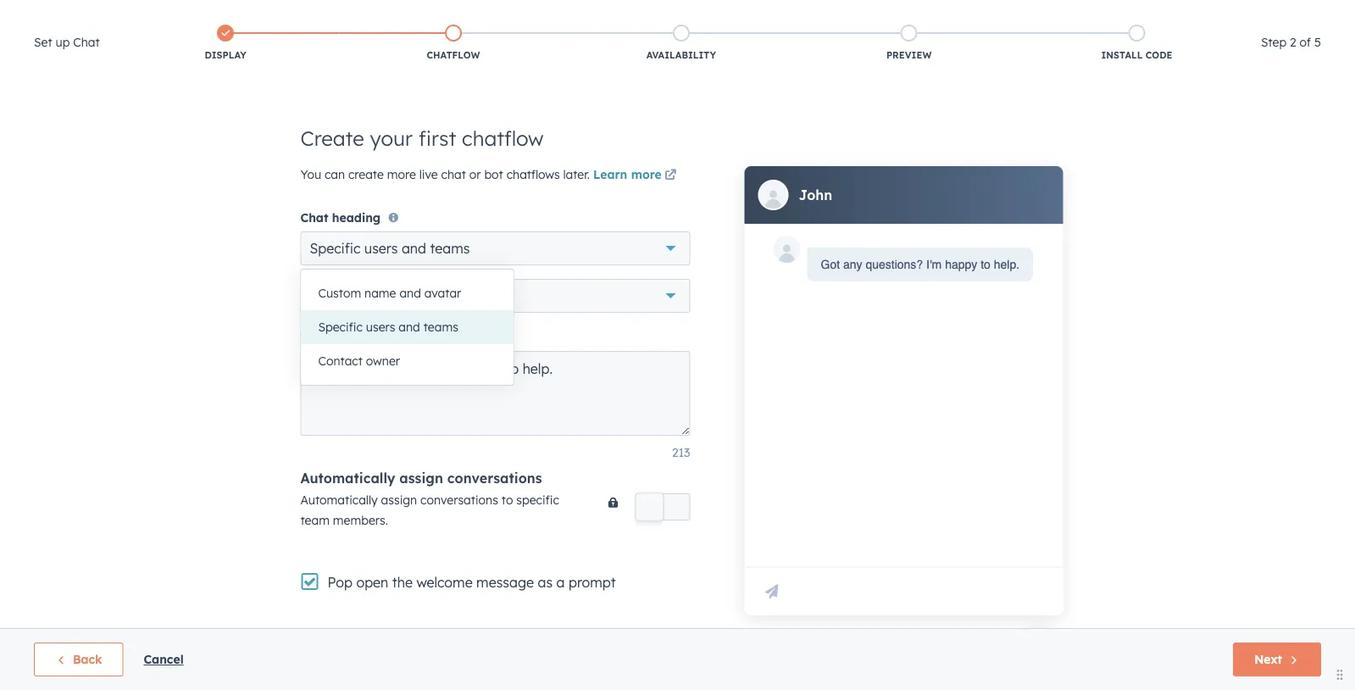 Task type: vqa. For each thing, say whether or not it's contained in the screenshot.
Actions popup button
no



Task type: locate. For each thing, give the bounding box(es) containing it.
create
[[348, 167, 384, 182]]

0 vertical spatial teams
[[430, 240, 470, 257]]

0 vertical spatial specific users and teams
[[310, 240, 470, 257]]

john for john smith
[[341, 289, 366, 301]]

1 horizontal spatial welcome
[[417, 574, 473, 591]]

set up chat
[[34, 35, 100, 50]]

as
[[538, 574, 553, 591]]

teams inside dropdown button
[[430, 240, 470, 257]]

close image
[[407, 291, 414, 298]]

users down heading
[[364, 240, 398, 257]]

john inside popup button
[[341, 289, 366, 301]]

welcome
[[348, 330, 400, 345], [417, 574, 473, 591]]

1 vertical spatial users
[[366, 320, 395, 334]]

or
[[469, 167, 481, 182]]

0 vertical spatial specific
[[310, 240, 361, 257]]

more left the live
[[387, 167, 416, 182]]

to left specific
[[502, 493, 513, 507]]

1 horizontal spatial more
[[631, 167, 662, 182]]

teams
[[430, 240, 470, 257], [424, 320, 458, 334]]

1 vertical spatial welcome
[[417, 574, 473, 591]]

0 horizontal spatial more
[[387, 167, 416, 182]]

3 menu item from the left
[[1067, 0, 1099, 27]]

users
[[364, 240, 398, 257], [366, 320, 395, 334]]

create your first chatflow
[[301, 125, 544, 151]]

5 menu item from the left
[[1138, 0, 1170, 27]]

contact owner
[[318, 353, 400, 368]]

1 horizontal spatial a
[[557, 574, 565, 591]]

1 vertical spatial teams
[[424, 320, 458, 334]]

welcome up owner
[[348, 330, 400, 345]]

write
[[301, 330, 333, 345]]

specific users and teams up custom name and avatar
[[310, 240, 470, 257]]

conversations
[[447, 470, 542, 487], [420, 493, 498, 507]]

0 horizontal spatial john
[[341, 289, 366, 301]]

prompt
[[569, 574, 616, 591]]

0 vertical spatial chat
[[73, 35, 100, 50]]

0 vertical spatial and
[[402, 240, 426, 257]]

contact
[[318, 353, 363, 368]]

the
[[392, 574, 413, 591]]

conversations left specific
[[420, 493, 498, 507]]

a right as
[[557, 574, 565, 591]]

2 more from the left
[[631, 167, 662, 182]]

set
[[34, 35, 52, 50]]

specific users and teams down smith
[[318, 320, 458, 334]]

and down close image
[[399, 320, 420, 334]]

chat
[[73, 35, 100, 50], [301, 210, 328, 225]]

specific up contact
[[318, 320, 363, 334]]

specific inside button
[[318, 320, 363, 334]]

1 vertical spatial a
[[557, 574, 565, 591]]

display
[[205, 49, 246, 61]]

users down smith
[[366, 320, 395, 334]]

you can create more live chat or bot chatflows later.
[[301, 167, 593, 182]]

john
[[799, 186, 833, 203], [341, 289, 366, 301]]

2 vertical spatial and
[[399, 320, 420, 334]]

and inside dropdown button
[[402, 240, 426, 257]]

1 vertical spatial and
[[400, 286, 421, 301]]

specific down chat heading
[[310, 240, 361, 257]]

0 vertical spatial john
[[799, 186, 833, 203]]

assign
[[400, 470, 443, 487], [381, 493, 417, 507]]

john smith button
[[301, 279, 690, 313]]

1 vertical spatial assign
[[381, 493, 417, 507]]

teams down avatar
[[424, 320, 458, 334]]

message down avatar
[[403, 330, 456, 345]]

availability
[[647, 49, 716, 61]]

your
[[370, 125, 413, 151]]

0 vertical spatial users
[[364, 240, 398, 257]]

0 horizontal spatial chat
[[73, 35, 100, 50]]

1 horizontal spatial to
[[981, 258, 991, 271]]

got any questions? i'm happy to help.
[[821, 258, 1020, 271]]

1 vertical spatial automatically
[[301, 493, 378, 507]]

1 horizontal spatial chat
[[301, 210, 328, 225]]

and right smith
[[400, 286, 421, 301]]

avatar
[[424, 286, 461, 301]]

any
[[843, 258, 863, 271]]

a
[[336, 330, 344, 345], [557, 574, 565, 591]]

users inside button
[[366, 320, 395, 334]]

learn
[[593, 167, 628, 182]]

1 vertical spatial conversations
[[420, 493, 498, 507]]

list box
[[301, 270, 513, 385]]

more right the learn
[[631, 167, 662, 182]]

cancel
[[144, 652, 184, 667]]

more
[[387, 167, 416, 182], [631, 167, 662, 182]]

0 vertical spatial to
[[981, 258, 991, 271]]

list
[[112, 21, 1251, 65]]

availability list item
[[567, 21, 795, 65]]

1 vertical spatial john
[[341, 289, 366, 301]]

install code
[[1101, 49, 1173, 61]]

link opens in a new window image
[[665, 166, 677, 186], [665, 170, 677, 182]]

name
[[365, 286, 396, 301]]

to inside automatically assign conversations automatically assign conversations to specific team members.
[[502, 493, 513, 507]]

automatically
[[301, 470, 395, 487], [301, 493, 378, 507]]

to
[[981, 258, 991, 271], [502, 493, 513, 507]]

teams up avatar
[[430, 240, 470, 257]]

chatflows
[[507, 167, 560, 182]]

message left as
[[476, 574, 534, 591]]

1 vertical spatial message
[[476, 574, 534, 591]]

specific
[[310, 240, 361, 257], [318, 320, 363, 334]]

bot
[[484, 167, 503, 182]]

1 vertical spatial to
[[502, 493, 513, 507]]

0 horizontal spatial message
[[403, 330, 456, 345]]

specific users and teams button
[[301, 231, 690, 265]]

preview list item
[[795, 21, 1023, 65]]

2 link opens in a new window image from the top
[[665, 170, 677, 182]]

and for custom name and avatar button
[[400, 286, 421, 301]]

step 2 of 5
[[1261, 35, 1322, 50]]

welcome right the
[[417, 574, 473, 591]]

0 horizontal spatial to
[[502, 493, 513, 507]]

menu item
[[973, 0, 1063, 27], [1063, 0, 1067, 27], [1067, 0, 1099, 27], [1099, 0, 1138, 27], [1138, 0, 1170, 27]]

pop open the welcome message as a prompt
[[328, 574, 616, 591]]

message
[[403, 330, 456, 345], [476, 574, 534, 591]]

conversations up specific
[[447, 470, 542, 487]]

and
[[402, 240, 426, 257], [400, 286, 421, 301], [399, 320, 420, 334]]

next
[[1255, 652, 1283, 667]]

john smith
[[341, 289, 399, 301]]

Search HubSpot search field
[[1117, 36, 1325, 64]]

0 horizontal spatial a
[[336, 330, 344, 345]]

later.
[[563, 167, 590, 182]]

chat left heading
[[301, 210, 328, 225]]

create
[[301, 125, 364, 151]]

0 vertical spatial a
[[336, 330, 344, 345]]

menu
[[973, 0, 1335, 27]]

specific
[[517, 493, 559, 507]]

chat right up
[[73, 35, 100, 50]]

0 vertical spatial welcome
[[348, 330, 400, 345]]

1 vertical spatial specific users and teams
[[318, 320, 458, 334]]

to left help.
[[981, 258, 991, 271]]

a up contact
[[336, 330, 344, 345]]

and up custom name and avatar button
[[402, 240, 426, 257]]

list containing display
[[112, 21, 1251, 65]]

john left smith
[[341, 289, 366, 301]]

specific users and teams
[[310, 240, 470, 257], [318, 320, 458, 334]]

0 vertical spatial automatically
[[301, 470, 395, 487]]

1 horizontal spatial john
[[799, 186, 833, 203]]

custom name and avatar
[[318, 286, 461, 301]]

john up got
[[799, 186, 833, 203]]

1 vertical spatial specific
[[318, 320, 363, 334]]



Task type: describe. For each thing, give the bounding box(es) containing it.
4 menu item from the left
[[1099, 0, 1138, 27]]

i'm
[[927, 258, 942, 271]]

1 horizontal spatial message
[[476, 574, 534, 591]]

install
[[1101, 49, 1143, 61]]

up
[[56, 35, 70, 50]]

learn more
[[593, 167, 662, 182]]

1 link opens in a new window image from the top
[[665, 166, 677, 186]]

1 automatically from the top
[[301, 470, 395, 487]]

link opens in a new window image inside learn more link
[[665, 170, 677, 182]]

live
[[419, 167, 438, 182]]

got
[[821, 258, 840, 271]]

write a welcome message
[[301, 330, 456, 345]]

specific users and teams inside specific users and teams dropdown button
[[310, 240, 470, 257]]

open
[[356, 574, 388, 591]]

list box containing custom name and avatar
[[301, 270, 513, 385]]

search image
[[1320, 44, 1332, 56]]

custom
[[318, 286, 361, 301]]

set up chat heading
[[34, 32, 100, 53]]

chat heading
[[301, 210, 381, 225]]

back
[[73, 652, 102, 667]]

install code list item
[[1023, 21, 1251, 65]]

contact owner button
[[301, 344, 513, 378]]

first
[[418, 125, 456, 151]]

chatflow
[[462, 125, 544, 151]]

specific inside dropdown button
[[310, 240, 361, 257]]

back button
[[34, 643, 123, 676]]

heading
[[332, 210, 381, 225]]

help.
[[994, 258, 1020, 271]]

chatflow list item
[[340, 21, 567, 65]]

and for specific users and teams button on the left top of the page
[[399, 320, 420, 334]]

0 vertical spatial message
[[403, 330, 456, 345]]

users inside dropdown button
[[364, 240, 398, 257]]

next button
[[1233, 643, 1322, 676]]

john for john
[[799, 186, 833, 203]]

pop
[[328, 574, 353, 591]]

0 vertical spatial assign
[[400, 470, 443, 487]]

Write a welcome message text field
[[301, 351, 690, 436]]

chat
[[441, 167, 466, 182]]

preview
[[887, 49, 932, 61]]

1 more from the left
[[387, 167, 416, 182]]

cancel button
[[144, 649, 184, 670]]

learn more link
[[593, 166, 680, 186]]

2 automatically from the top
[[301, 493, 378, 507]]

search button
[[1311, 36, 1340, 64]]

0 horizontal spatial welcome
[[348, 330, 400, 345]]

smith
[[369, 289, 399, 301]]

2
[[1290, 35, 1297, 50]]

questions?
[[866, 258, 923, 271]]

can
[[325, 167, 345, 182]]

chat inside heading
[[73, 35, 100, 50]]

happy
[[945, 258, 978, 271]]

of
[[1300, 35, 1311, 50]]

automatically assign conversations automatically assign conversations to specific team members.
[[301, 470, 559, 528]]

5
[[1315, 35, 1322, 50]]

agent says: got any questions? i'm happy to help. element
[[821, 254, 1020, 275]]

code
[[1146, 49, 1173, 61]]

team
[[301, 513, 330, 528]]

custom name and avatar button
[[301, 276, 513, 310]]

step
[[1261, 35, 1287, 50]]

specific users and teams button
[[301, 310, 513, 344]]

you
[[301, 167, 321, 182]]

213
[[672, 445, 690, 460]]

chatflow
[[427, 49, 480, 61]]

specific users and teams inside specific users and teams button
[[318, 320, 458, 334]]

display completed list item
[[112, 21, 340, 65]]

1 menu item from the left
[[973, 0, 1063, 27]]

owner
[[366, 353, 400, 368]]

0 vertical spatial conversations
[[447, 470, 542, 487]]

teams inside button
[[424, 320, 458, 334]]

1 vertical spatial chat
[[301, 210, 328, 225]]

members.
[[333, 513, 388, 528]]

2 menu item from the left
[[1063, 0, 1067, 27]]



